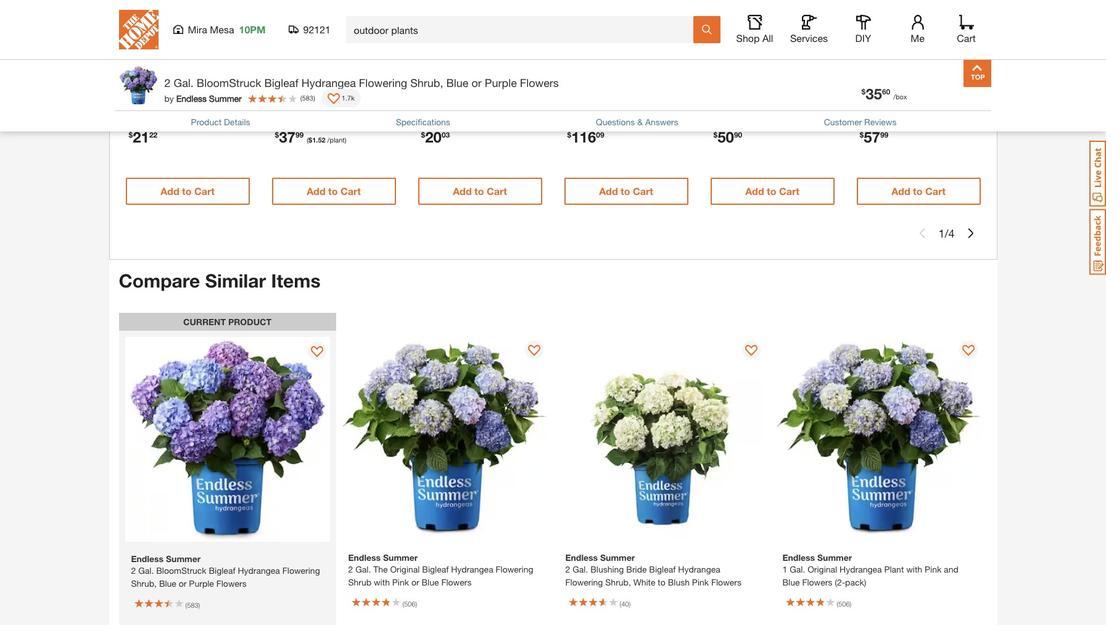 Task type: describe. For each thing, give the bounding box(es) containing it.
in. inside alpine corporation 15 in. tall indoor/outdoor meditating buddha statuary decor
[[138, 79, 147, 90]]

bigleaf for endless summer 2 gal. blushing bride bigleaf hydrangea flowering shrub, white to blush pink flowers
[[650, 564, 676, 575]]

6.5 in. h lazy daze knot of frogs sill sitters statue image
[[705, 0, 841, 61]]

customer reviews
[[824, 117, 897, 127]]

/
[[945, 227, 949, 240]]

diy
[[856, 32, 872, 44]]

tall inside alpine corporation 12 in. tall traditional outdoor garden gnome yard statue decoration
[[442, 79, 454, 90]]

decoration inside 15 in. tall outdoor bear couple with lantern and welcome sign statue with solar led light yard art decoration
[[890, 109, 933, 119]]

decor
[[126, 99, 149, 109]]

cart for mini unique indoor succulent plants in 2 in. round grower pot, avg. shipping height 2 in. tall (25-pack)
[[341, 185, 361, 197]]

original inside "endless summer 2 gal. the original bigleaf hydrangea flowering shrub with pink or blue flowers"
[[390, 564, 420, 575]]

corporation for 21
[[154, 69, 203, 80]]

1 horizontal spatial or
[[472, 76, 482, 89]]

pack)
[[302, 109, 324, 119]]

mira
[[188, 23, 207, 35]]

to for 15 in. tall outdoor bear couple with lantern and welcome sign statue with solar led light yard art decoration
[[914, 185, 923, 197]]

me
[[911, 32, 925, 44]]

10pm
[[239, 23, 266, 35]]

indoor/outdoor
[[164, 79, 224, 90]]

shipping
[[310, 99, 344, 109]]

outdoor inside alpine corporation 12 in. tall traditional outdoor garden gnome yard statue decoration
[[499, 79, 531, 90]]

hydrangea inside endless summer 1 gal. original hydrangea plant with pink and blue flowers (2-pack)
[[840, 564, 882, 575]]

costa
[[272, 69, 296, 80]]

services button
[[790, 15, 829, 44]]

$ 57 99
[[860, 128, 889, 146]]

29
[[617, 114, 625, 122]]

this is the first slide image
[[918, 228, 928, 238]]

0 horizontal spatial ( 583 )
[[185, 601, 200, 609]]

hydrangea inside "endless summer 2 gal. the original bigleaf hydrangea flowering shrub with pink or blue flowers"
[[451, 564, 494, 575]]

to for 12 in. tall traditional outdoor garden gnome yard statue decoration
[[475, 185, 484, 197]]

1 vertical spatial 583
[[187, 601, 198, 609]]

( 506 ) for or
[[403, 600, 417, 608]]

compare similar items
[[119, 270, 321, 292]]

shop all button
[[735, 15, 775, 44]]

add to cart button for 21
[[126, 178, 250, 205]]

1.7k button
[[321, 89, 361, 107]]

$ 21 22
[[129, 128, 158, 146]]

endless for endless summer 2 gal. the original bigleaf hydrangea flowering shrub with pink or blue flowers
[[348, 553, 381, 563]]

similar
[[205, 270, 266, 292]]

add to cart for 57
[[892, 185, 946, 197]]

alpine corporation 15 in. tall indoor/outdoor meditating buddha statuary decor
[[126, 69, 234, 109]]

pink inside endless summer 2 gal. blushing bride bigleaf hydrangea flowering shrub, white to blush pink flowers
[[692, 577, 709, 588]]

26 in. tall indoor/outdoor girl jumping over boy statue yard art decoration image
[[558, 0, 695, 61]]

.
[[316, 136, 318, 144]]

indoor
[[320, 79, 345, 90]]

hydrangea inside endless summer 2 gal. blushing bride bigleaf hydrangea flowering shrub, white to blush pink flowers
[[679, 564, 721, 575]]

summer for endless summer 1 gal. original hydrangea plant with pink and blue flowers (2-pack)
[[818, 553, 853, 563]]

the home depot logo image
[[119, 10, 158, 49]]

add for (
[[307, 185, 326, 197]]

cart for 15 in. tall indoor/outdoor meditating buddha statuary decor
[[194, 185, 215, 197]]

90
[[734, 130, 743, 139]]

20
[[425, 128, 442, 146]]

/plant
[[328, 136, 345, 144]]

plants
[[272, 89, 296, 99]]

tall inside 15 in. tall outdoor bear couple with lantern and welcome sign statue with solar led light yard art decoration
[[881, 79, 893, 90]]

pink inside "endless summer 2 gal. the original bigleaf hydrangea flowering shrub with pink or blue flowers"
[[392, 577, 409, 588]]

garden
[[418, 89, 447, 99]]

) inside ) link
[[186, 114, 188, 122]]

unique
[[290, 79, 318, 90]]

cart for 15 in. tall outdoor bear couple with lantern and welcome sign statue with solar led light yard art decoration
[[926, 185, 946, 197]]

bride
[[627, 564, 647, 575]]

1 inside $ 37 99 ( $ 1 . 52 /plant )
[[312, 136, 316, 144]]

$ 116 09
[[568, 128, 605, 146]]

sign
[[962, 89, 980, 99]]

09
[[596, 130, 605, 139]]

15 in. tall outdoor bear couple with lantern and welcome sign statue with solar led light yard art decoration link
[[857, 70, 981, 119]]

alpine corporation 12 in. tall traditional outdoor garden gnome yard statue decoration
[[418, 69, 531, 109]]

the
[[374, 564, 388, 575]]

add for 21
[[161, 185, 179, 197]]

pink inside endless summer 1 gal. original hydrangea plant with pink and blue flowers (2-pack)
[[925, 564, 942, 575]]

2 horizontal spatial 1
[[939, 227, 945, 240]]

original inside endless summer 1 gal. original hydrangea plant with pink and blue flowers (2-pack)
[[808, 564, 838, 575]]

15 inside 15 in. tall outdoor bear couple with lantern and welcome sign statue with solar led light yard art decoration
[[857, 79, 867, 90]]

gnome
[[449, 89, 477, 99]]

60
[[883, 87, 891, 96]]

$ 35 60 /box
[[862, 85, 908, 102]]

display image for ( 583 )
[[311, 346, 323, 358]]

116
[[572, 128, 596, 146]]

&
[[638, 117, 643, 127]]

2 inside "endless summer 2 gal. the original bigleaf hydrangea flowering shrub with pink or blue flowers"
[[348, 564, 353, 575]]

gal. for endless summer 2 gal. blushing bride bigleaf hydrangea flowering shrub, white to blush pink flowers
[[573, 564, 588, 575]]

endless for endless summer 1 gal. original hydrangea plant with pink and blue flowers (2-pack)
[[783, 553, 815, 563]]

5 add from the left
[[746, 185, 765, 197]]

meditating
[[126, 89, 167, 99]]

mira mesa 10pm
[[188, 23, 266, 35]]

add to cart for (
[[307, 185, 361, 197]]

display image inside '1.7k' dropdown button
[[328, 93, 340, 106]]

product
[[191, 117, 222, 127]]

57
[[864, 128, 881, 146]]

blue inside endless summer 1 gal. original hydrangea plant with pink and blue flowers (2-pack)
[[783, 577, 800, 588]]

blue inside "endless summer 2 gal. the original bigleaf hydrangea flowering shrub with pink or blue flowers"
[[422, 577, 439, 588]]

plant
[[885, 564, 904, 575]]

with inside endless summer 1 gal. original hydrangea plant with pink and blue flowers (2-pack)
[[907, 564, 923, 575]]

avg.
[[290, 99, 307, 109]]

add to cart button for 57
[[857, 178, 981, 205]]

$ for 35
[[862, 87, 866, 96]]

current product
[[183, 316, 272, 327]]

customer
[[824, 117, 862, 127]]

2 up by
[[164, 76, 171, 89]]

to for 15 in. tall indoor/outdoor meditating buddha statuary decor
[[182, 185, 192, 197]]

flowering for endless summer 2 gal. blushing bride bigleaf hydrangea flowering shrub, white to blush pink flowers
[[566, 577, 603, 588]]

welcome
[[924, 89, 960, 99]]

display image for endless summer 2 gal. the original bigleaf hydrangea flowering shrub with pink or blue flowers
[[528, 345, 540, 357]]

) inside $ 37 99 ( $ 1 . 52 /plant )
[[345, 136, 347, 144]]

add for 57
[[892, 185, 911, 197]]

$ for 116
[[568, 130, 572, 139]]

decoration inside alpine corporation 12 in. tall traditional outdoor garden gnome yard statue decoration
[[418, 99, 460, 109]]

add to cart for 20
[[453, 185, 507, 197]]

12
[[418, 79, 428, 90]]

15 in. tall outdoor bear couple with lantern and welcome sign statue with solar led light yard art decoration image
[[851, 0, 987, 61]]

5 add to cart button from the left
[[711, 178, 835, 205]]

pack)
[[846, 577, 867, 588]]

yard inside alpine corporation 12 in. tall traditional outdoor garden gnome yard statue decoration
[[480, 89, 497, 99]]

92121
[[303, 23, 331, 35]]

costa farms mini unique indoor succulent plants in 2 in. round grower pot, avg. shipping height 2 in. tall (25-pack)
[[272, 69, 390, 119]]

21
[[133, 128, 149, 146]]

product
[[228, 316, 272, 327]]

0 horizontal spatial flowering
[[359, 76, 407, 89]]

to for (
[[621, 185, 631, 197]]

endless summer 1 gal. original hydrangea plant with pink and blue flowers (2-pack)
[[783, 553, 959, 588]]

white
[[634, 577, 656, 588]]

add to cart button for (
[[272, 178, 396, 205]]

$ left .
[[309, 136, 312, 144]]

me button
[[898, 15, 938, 44]]

alpine for 20
[[418, 69, 444, 80]]

round
[[326, 89, 352, 99]]

add for 20
[[453, 185, 472, 197]]

display image for endless summer 2 gal. blushing bride bigleaf hydrangea flowering shrub, white to blush pink flowers
[[745, 345, 758, 357]]

03
[[442, 130, 450, 139]]

to inside endless summer 2 gal. blushing bride bigleaf hydrangea flowering shrub, white to blush pink flowers
[[658, 577, 666, 588]]

in
[[298, 89, 305, 99]]

/box
[[894, 93, 908, 101]]

summer down bloomstruck
[[209, 93, 242, 103]]

live chat image
[[1090, 141, 1107, 207]]

15 in. tall outdoor bear couple with lantern and welcome sign statue with solar led light yard art decoration
[[857, 79, 980, 119]]

4 add from the left
[[599, 185, 618, 197]]

$ for 57
[[860, 130, 864, 139]]

gal. for endless summer 2 gal. the original bigleaf hydrangea flowering shrub with pink or blue flowers
[[356, 564, 371, 575]]

to for mini unique indoor succulent plants in 2 in. round grower pot, avg. shipping height 2 in. tall (25-pack)
[[328, 185, 338, 197]]

15 in. tall indoor/outdoor meditating buddha statuary decor image
[[119, 0, 256, 61]]

led
[[925, 99, 942, 109]]

40
[[622, 600, 629, 608]]

12 in. tall traditional outdoor garden gnome yard statue decoration image
[[412, 0, 548, 61]]



Task type: locate. For each thing, give the bounding box(es) containing it.
with down 60
[[885, 99, 901, 109]]

yard right gnome
[[480, 89, 497, 99]]

in. right in
[[315, 89, 324, 99]]

corporation up buddha
[[154, 69, 203, 80]]

and inside 15 in. tall outdoor bear couple with lantern and welcome sign statue with solar led light yard art decoration
[[907, 89, 922, 99]]

$ down the customer reviews
[[860, 130, 864, 139]]

$ inside the $ 21 22
[[129, 130, 133, 139]]

bigleaf for endless summer 2 gal. the original bigleaf hydrangea flowering shrub with pink or blue flowers
[[422, 564, 449, 575]]

( 40 )
[[620, 600, 631, 608]]

tall inside alpine corporation 15 in. tall indoor/outdoor meditating buddha statuary decor
[[149, 79, 162, 90]]

52
[[318, 136, 326, 144]]

1 horizontal spatial original
[[808, 564, 838, 575]]

( 506 ) down (2-
[[837, 600, 852, 608]]

1 original from the left
[[390, 564, 420, 575]]

1 horizontal spatial and
[[944, 564, 959, 575]]

in. inside alpine corporation 12 in. tall traditional outdoor garden gnome yard statue decoration
[[430, 79, 439, 90]]

1 horizontal spatial outdoor
[[895, 79, 927, 90]]

0 vertical spatial or
[[472, 76, 482, 89]]

(25-
[[287, 109, 302, 119]]

$
[[862, 87, 866, 96], [129, 130, 133, 139], [275, 130, 279, 139], [421, 130, 425, 139], [568, 130, 572, 139], [714, 130, 718, 139], [860, 130, 864, 139], [309, 136, 312, 144]]

specifications
[[396, 117, 450, 127]]

0 vertical spatial ( 583 )
[[300, 94, 315, 102]]

summer
[[209, 93, 242, 103], [383, 553, 418, 563], [601, 553, 635, 563], [818, 553, 853, 563]]

$ 37 99 ( $ 1 . 52 /plant )
[[275, 128, 347, 146]]

6 add to cart button from the left
[[857, 178, 981, 205]]

outdoor up /box
[[895, 79, 927, 90]]

99 for 37
[[296, 130, 304, 139]]

0 horizontal spatial 506
[[404, 600, 416, 608]]

2 gal. blushing bride bigleaf hydrangea flowering shrub, white to blush pink flowers image
[[560, 336, 764, 541]]

flowering inside endless summer 2 gal. blushing bride bigleaf hydrangea flowering shrub, white to blush pink flowers
[[566, 577, 603, 588]]

99 down reviews
[[881, 130, 889, 139]]

1 vertical spatial flowering
[[496, 564, 534, 575]]

diy button
[[844, 15, 884, 44]]

$ left 60
[[862, 87, 866, 96]]

statue up the customer reviews
[[857, 99, 882, 109]]

1 add to cart button from the left
[[126, 178, 250, 205]]

1 horizontal spatial shrub,
[[606, 577, 631, 588]]

gal. inside endless summer 1 gal. original hydrangea plant with pink and blue flowers (2-pack)
[[790, 564, 806, 575]]

0 vertical spatial 1
[[312, 136, 316, 144]]

$ for 37
[[275, 130, 279, 139]]

0 vertical spatial 583
[[302, 94, 314, 102]]

2 vertical spatial 1
[[783, 564, 788, 575]]

$ 20 03
[[421, 128, 450, 146]]

506 down (2-
[[839, 600, 850, 608]]

( inside $ 37 99 ( $ 1 . 52 /plant )
[[307, 136, 309, 144]]

bigleaf
[[265, 76, 299, 89], [422, 564, 449, 575], [650, 564, 676, 575]]

current
[[183, 316, 226, 327]]

506 for or
[[404, 600, 416, 608]]

1.7k
[[342, 94, 355, 102]]

summer for endless summer 2 gal. the original bigleaf hydrangea flowering shrub with pink or blue flowers
[[383, 553, 418, 563]]

summer inside endless summer 1 gal. original hydrangea plant with pink and blue flowers (2-pack)
[[818, 553, 853, 563]]

506 for (2-
[[839, 600, 850, 608]]

succulent
[[348, 79, 386, 90]]

2 15 from the left
[[857, 79, 867, 90]]

shop
[[737, 32, 760, 44]]

What can we help you find today? search field
[[354, 17, 693, 43]]

alpine
[[126, 69, 151, 80], [418, 69, 444, 80]]

next slide image
[[966, 228, 976, 238]]

)
[[314, 94, 315, 102], [186, 114, 188, 122], [625, 114, 627, 122], [345, 136, 347, 144], [416, 600, 417, 608], [629, 600, 631, 608], [850, 600, 852, 608], [198, 601, 200, 609]]

2 inside endless summer 2 gal. blushing bride bigleaf hydrangea flowering shrub, white to blush pink flowers
[[566, 564, 571, 575]]

0 horizontal spatial 583
[[187, 601, 198, 609]]

0 horizontal spatial ( 506 )
[[403, 600, 417, 608]]

flowering inside "endless summer 2 gal. the original bigleaf hydrangea flowering shrub with pink or blue flowers"
[[496, 564, 534, 575]]

pot,
[[272, 99, 288, 109]]

$ inside $ 116 09
[[568, 130, 572, 139]]

display image for ( 506 )
[[963, 345, 975, 357]]

summer up the
[[383, 553, 418, 563]]

0 horizontal spatial 99
[[296, 130, 304, 139]]

flowers inside "endless summer 2 gal. the original bigleaf hydrangea flowering shrub with pink or blue flowers"
[[442, 577, 472, 588]]

99 inside $ 37 99 ( $ 1 . 52 /plant )
[[296, 130, 304, 139]]

1 horizontal spatial decoration
[[890, 109, 933, 119]]

99 left .
[[296, 130, 304, 139]]

1 vertical spatial or
[[412, 577, 419, 588]]

2 alpine from the left
[[418, 69, 444, 80]]

( 583 )
[[300, 94, 315, 102], [185, 601, 200, 609]]

2 up shrub
[[348, 564, 353, 575]]

flowers inside endless summer 2 gal. blushing bride bigleaf hydrangea flowering shrub, white to blush pink flowers
[[712, 577, 742, 588]]

1 / 4
[[939, 227, 955, 240]]

in. right 12
[[430, 79, 439, 90]]

2 add from the left
[[307, 185, 326, 197]]

0 horizontal spatial decoration
[[418, 99, 460, 109]]

endless inside endless summer 1 gal. original hydrangea plant with pink and blue flowers (2-pack)
[[783, 553, 815, 563]]

1 horizontal spatial corporation
[[446, 69, 496, 80]]

1 horizontal spatial 583
[[302, 94, 314, 102]]

blue
[[447, 76, 469, 89], [422, 577, 439, 588], [783, 577, 800, 588]]

or left purple
[[472, 76, 482, 89]]

0 horizontal spatial or
[[412, 577, 419, 588]]

0 horizontal spatial and
[[907, 89, 922, 99]]

0 horizontal spatial yard
[[480, 89, 497, 99]]

alpine inside alpine corporation 12 in. tall traditional outdoor garden gnome yard statue decoration
[[418, 69, 444, 80]]

0 horizontal spatial blue
[[422, 577, 439, 588]]

1 horizontal spatial statue
[[857, 99, 882, 109]]

0 horizontal spatial display image
[[328, 93, 340, 106]]

tall
[[149, 79, 162, 90], [442, 79, 454, 90], [881, 79, 893, 90], [272, 109, 284, 119]]

0 horizontal spatial bigleaf
[[265, 76, 299, 89]]

$ inside '$ 35 60 /box'
[[862, 87, 866, 96]]

blushing
[[591, 564, 624, 575]]

1 horizontal spatial alpine
[[418, 69, 444, 80]]

shrub
[[348, 577, 372, 588]]

endless inside "endless summer 2 gal. the original bigleaf hydrangea flowering shrub with pink or blue flowers"
[[348, 553, 381, 563]]

2 corporation from the left
[[446, 69, 496, 80]]

bear
[[930, 79, 948, 90]]

alpine up meditating
[[126, 69, 151, 80]]

yard left art
[[857, 109, 874, 119]]

shop all
[[737, 32, 774, 44]]

in.
[[138, 79, 147, 90], [430, 79, 439, 90], [869, 79, 878, 90], [315, 89, 324, 99], [381, 99, 390, 109]]

hydrangea
[[302, 76, 356, 89], [451, 564, 494, 575], [679, 564, 721, 575], [840, 564, 882, 575]]

15 left 60
[[857, 79, 867, 90]]

506 down "endless summer 2 gal. the original bigleaf hydrangea flowering shrub with pink or blue flowers"
[[404, 600, 416, 608]]

display image
[[963, 345, 975, 357], [311, 346, 323, 358]]

by endless summer
[[164, 93, 242, 103]]

items
[[271, 270, 321, 292]]

with inside "endless summer 2 gal. the original bigleaf hydrangea flowering shrub with pink or blue flowers"
[[374, 577, 390, 588]]

buddha
[[169, 89, 199, 99]]

2
[[164, 76, 171, 89], [307, 89, 312, 99], [374, 99, 379, 109], [348, 564, 353, 575], [566, 564, 571, 575]]

alpine for 21
[[126, 69, 151, 80]]

1 gal. original hydrangea plant with pink and blue flowers (2-pack) image
[[777, 336, 982, 541]]

$ inside $ 50 90
[[714, 130, 718, 139]]

2 506 from the left
[[839, 600, 850, 608]]

summer for endless summer 2 gal. blushing bride bigleaf hydrangea flowering shrub, white to blush pink flowers
[[601, 553, 635, 563]]

1 vertical spatial yard
[[857, 109, 874, 119]]

$ inside $ 20 03
[[421, 130, 425, 139]]

1 horizontal spatial 506
[[839, 600, 850, 608]]

top button
[[964, 59, 992, 87]]

583
[[302, 94, 314, 102], [187, 601, 198, 609]]

1 outdoor from the left
[[499, 79, 531, 90]]

2 add to cart from the left
[[307, 185, 361, 197]]

1 ( 506 ) from the left
[[403, 600, 417, 608]]

tall inside costa farms mini unique indoor succulent plants in 2 in. round grower pot, avg. shipping height 2 in. tall (25-pack)
[[272, 109, 284, 119]]

2 add to cart button from the left
[[272, 178, 396, 205]]

1 add from the left
[[161, 185, 179, 197]]

in. right "height"
[[381, 99, 390, 109]]

0 horizontal spatial corporation
[[154, 69, 203, 80]]

92121 button
[[289, 23, 331, 36]]

1 99 from the left
[[296, 130, 304, 139]]

product details
[[191, 117, 250, 127]]

$ down 'pot,' at top left
[[275, 130, 279, 139]]

pink right 'plant'
[[925, 564, 942, 575]]

0 vertical spatial yard
[[480, 89, 497, 99]]

flowering for endless summer 2 gal. the original bigleaf hydrangea flowering shrub with pink or blue flowers
[[496, 564, 534, 575]]

0 vertical spatial and
[[907, 89, 922, 99]]

questions
[[596, 117, 635, 127]]

6 add from the left
[[892, 185, 911, 197]]

bigleaf inside "endless summer 2 gal. the original bigleaf hydrangea flowering shrub with pink or blue flowers"
[[422, 564, 449, 575]]

0 horizontal spatial pink
[[392, 577, 409, 588]]

1 506 from the left
[[404, 600, 416, 608]]

or right shrub
[[412, 577, 419, 588]]

1 vertical spatial ( 583 )
[[185, 601, 200, 609]]

2 gal. the original bigleaf hydrangea flowering shrub with pink or blue flowers image
[[342, 336, 547, 541]]

2 horizontal spatial flowering
[[566, 577, 603, 588]]

outdoor inside 15 in. tall outdoor bear couple with lantern and welcome sign statue with solar led light yard art decoration
[[895, 79, 927, 90]]

corporation inside alpine corporation 12 in. tall traditional outdoor garden gnome yard statue decoration
[[446, 69, 496, 80]]

bigleaf right the
[[422, 564, 449, 575]]

flowering
[[359, 76, 407, 89], [496, 564, 534, 575], [566, 577, 603, 588]]

37
[[279, 128, 296, 146]]

flowers inside endless summer 1 gal. original hydrangea plant with pink and blue flowers (2-pack)
[[803, 577, 833, 588]]

purple
[[485, 76, 517, 89]]

add to cart for 21
[[161, 185, 215, 197]]

outdoor right traditional
[[499, 79, 531, 90]]

solar
[[903, 99, 923, 109]]

in. left 60
[[869, 79, 878, 90]]

1 vertical spatial shrub,
[[606, 577, 631, 588]]

all
[[763, 32, 774, 44]]

99 for 57
[[881, 130, 889, 139]]

0 horizontal spatial shrub,
[[411, 76, 443, 89]]

1 alpine from the left
[[126, 69, 151, 80]]

2 vertical spatial flowering
[[566, 577, 603, 588]]

1 horizontal spatial 15
[[857, 79, 867, 90]]

$ left 09 on the right top of the page
[[568, 130, 572, 139]]

15 inside alpine corporation 15 in. tall indoor/outdoor meditating buddha statuary decor
[[126, 79, 135, 90]]

decoration
[[418, 99, 460, 109], [890, 109, 933, 119]]

(2-
[[835, 577, 846, 588]]

1 horizontal spatial ( 583 )
[[300, 94, 315, 102]]

1 horizontal spatial ( 506 )
[[837, 600, 852, 608]]

( 506 ) for (2-
[[837, 600, 852, 608]]

statuary
[[202, 89, 234, 99]]

1 vertical spatial and
[[944, 564, 959, 575]]

0 vertical spatial flowering
[[359, 76, 407, 89]]

summer inside "endless summer 2 gal. the original bigleaf hydrangea flowering shrub with pink or blue flowers"
[[383, 553, 418, 563]]

cart
[[957, 32, 976, 44], [194, 185, 215, 197], [341, 185, 361, 197], [487, 185, 507, 197], [633, 185, 654, 197], [780, 185, 800, 197], [926, 185, 946, 197]]

gal. inside "endless summer 2 gal. the original bigleaf hydrangea flowering shrub with pink or blue flowers"
[[356, 564, 371, 575]]

2 horizontal spatial blue
[[783, 577, 800, 588]]

and left led
[[907, 89, 922, 99]]

1 horizontal spatial flowering
[[496, 564, 534, 575]]

questions & answers button
[[596, 115, 679, 128], [596, 115, 679, 128]]

customer reviews button
[[824, 115, 897, 128], [824, 115, 897, 128]]

with right 'plant'
[[907, 564, 923, 575]]

with
[[857, 89, 873, 99], [885, 99, 901, 109], [907, 564, 923, 575], [374, 577, 390, 588]]

in. inside 15 in. tall outdoor bear couple with lantern and welcome sign statue with solar led light yard art decoration
[[869, 79, 878, 90]]

statue right traditional
[[499, 89, 525, 99]]

2 outdoor from the left
[[895, 79, 927, 90]]

3 add to cart button from the left
[[418, 178, 542, 205]]

2 horizontal spatial display image
[[745, 345, 758, 357]]

decoration down /box
[[890, 109, 933, 119]]

2 original from the left
[[808, 564, 838, 575]]

2 gal. bloomstruck bigleaf hydrangea flowering shrub, blue or purple flowers
[[164, 76, 559, 89]]

4 add to cart button from the left
[[564, 178, 689, 205]]

$ down specifications on the top of page
[[421, 130, 425, 139]]

display image
[[328, 93, 340, 106], [528, 345, 540, 357], [745, 345, 758, 357]]

4
[[949, 227, 955, 240]]

15 up decor
[[126, 79, 135, 90]]

0 horizontal spatial statue
[[499, 89, 525, 99]]

0 horizontal spatial display image
[[311, 346, 323, 358]]

0 horizontal spatial alpine
[[126, 69, 151, 80]]

( 506 ) down "endless summer 2 gal. the original bigleaf hydrangea flowering shrub with pink or blue flowers"
[[403, 600, 417, 608]]

1 corporation from the left
[[154, 69, 203, 80]]

4 add to cart from the left
[[599, 185, 654, 197]]

1 inside endless summer 1 gal. original hydrangea plant with pink and blue flowers (2-pack)
[[783, 564, 788, 575]]

1 horizontal spatial 99
[[881, 130, 889, 139]]

endless for endless summer 2 gal. blushing bride bigleaf hydrangea flowering shrub, white to blush pink flowers
[[566, 553, 598, 563]]

endless summer 2 gal. the original bigleaf hydrangea flowering shrub with pink or blue flowers
[[348, 553, 534, 588]]

15
[[126, 79, 135, 90], [857, 79, 867, 90]]

shrub, left gnome
[[411, 76, 443, 89]]

original
[[390, 564, 420, 575], [808, 564, 838, 575]]

50
[[718, 128, 734, 146]]

mini
[[272, 79, 288, 90]]

statue inside 15 in. tall outdoor bear couple with lantern and welcome sign statue with solar led light yard art decoration
[[857, 99, 882, 109]]

in. up decor
[[138, 79, 147, 90]]

$ for 20
[[421, 130, 425, 139]]

35
[[866, 85, 883, 102]]

alpine inside alpine corporation 15 in. tall indoor/outdoor meditating buddha statuary decor
[[126, 69, 151, 80]]

3 add to cart from the left
[[453, 185, 507, 197]]

1 horizontal spatial display image
[[963, 345, 975, 357]]

0 horizontal spatial 15
[[126, 79, 135, 90]]

add to cart button for 20
[[418, 178, 542, 205]]

1 vertical spatial 1
[[939, 227, 945, 240]]

0 vertical spatial shrub,
[[411, 76, 443, 89]]

mini unique indoor succulent plants in 2 in. round grower pot, avg. shipping height 2 in. tall (25-pack) image
[[266, 0, 402, 61]]

corporation for 20
[[446, 69, 496, 80]]

0 horizontal spatial original
[[390, 564, 420, 575]]

bigleaf up the blush
[[650, 564, 676, 575]]

blush
[[668, 577, 690, 588]]

$ for 50
[[714, 130, 718, 139]]

and right 'plant'
[[944, 564, 959, 575]]

product image image
[[118, 65, 158, 106]]

corporation inside alpine corporation 15 in. tall indoor/outdoor meditating buddha statuary decor
[[154, 69, 203, 80]]

$ inside $ 57 99
[[860, 130, 864, 139]]

3 add from the left
[[453, 185, 472, 197]]

$ for 21
[[129, 130, 133, 139]]

1 add to cart from the left
[[161, 185, 215, 197]]

with down the
[[374, 577, 390, 588]]

endless inside endless summer 2 gal. blushing bride bigleaf hydrangea flowering shrub, white to blush pink flowers
[[566, 553, 598, 563]]

statue inside alpine corporation 12 in. tall traditional outdoor garden gnome yard statue decoration
[[499, 89, 525, 99]]

1 horizontal spatial blue
[[447, 76, 469, 89]]

0 horizontal spatial outdoor
[[499, 79, 531, 90]]

bigleaf inside endless summer 2 gal. blushing bride bigleaf hydrangea flowering shrub, white to blush pink flowers
[[650, 564, 676, 575]]

summer up blushing
[[601, 553, 635, 563]]

$ left 90
[[714, 130, 718, 139]]

add to cart button
[[126, 178, 250, 205], [272, 178, 396, 205], [418, 178, 542, 205], [564, 178, 689, 205], [711, 178, 835, 205], [857, 178, 981, 205]]

decoration up specifications on the top of page
[[418, 99, 460, 109]]

1 horizontal spatial yard
[[857, 109, 874, 119]]

cart for 12 in. tall traditional outdoor garden gnome yard statue decoration
[[487, 185, 507, 197]]

original up (2-
[[808, 564, 838, 575]]

shrub, inside endless summer 2 gal. blushing bride bigleaf hydrangea flowering shrub, white to blush pink flowers
[[606, 577, 631, 588]]

1 horizontal spatial bigleaf
[[422, 564, 449, 575]]

pink right the blush
[[692, 577, 709, 588]]

product details button
[[191, 115, 250, 128], [191, 115, 250, 128]]

details
[[224, 117, 250, 127]]

$ left '22'
[[129, 130, 133, 139]]

2 horizontal spatial pink
[[925, 564, 942, 575]]

alpine up garden
[[418, 69, 444, 80]]

summer inside endless summer 2 gal. blushing bride bigleaf hydrangea flowering shrub, white to blush pink flowers
[[601, 553, 635, 563]]

yard inside 15 in. tall outdoor bear couple with lantern and welcome sign statue with solar led light yard art decoration
[[857, 109, 874, 119]]

height
[[346, 99, 371, 109]]

2 horizontal spatial bigleaf
[[650, 564, 676, 575]]

and inside endless summer 1 gal. original hydrangea plant with pink and blue flowers (2-pack)
[[944, 564, 959, 575]]

by
[[164, 93, 174, 103]]

gal. inside endless summer 2 gal. blushing bride bigleaf hydrangea flowering shrub, white to blush pink flowers
[[573, 564, 588, 575]]

bigleaf up 'pot,' at top left
[[265, 76, 299, 89]]

1 horizontal spatial 1
[[783, 564, 788, 575]]

cart link
[[953, 15, 980, 44]]

summer up (2-
[[818, 553, 853, 563]]

shrub, down blushing
[[606, 577, 631, 588]]

2 left blushing
[[566, 564, 571, 575]]

( 29 )
[[616, 114, 627, 122]]

$ 50 90
[[714, 128, 743, 146]]

99 inside $ 57 99
[[881, 130, 889, 139]]

endless summer 2 gal. blushing bride bigleaf hydrangea flowering shrub, white to blush pink flowers
[[566, 553, 742, 588]]

0 horizontal spatial 1
[[312, 136, 316, 144]]

feedback link image
[[1090, 209, 1107, 275]]

5 add to cart from the left
[[746, 185, 800, 197]]

couple
[[950, 79, 978, 90]]

bloomstruck
[[197, 76, 261, 89]]

2 right "height"
[[374, 99, 379, 109]]

2 right in
[[307, 89, 312, 99]]

pink right shrub
[[392, 577, 409, 588]]

(
[[300, 94, 302, 102], [616, 114, 617, 122], [307, 136, 309, 144], [403, 600, 404, 608], [620, 600, 622, 608], [837, 600, 839, 608], [185, 601, 187, 609]]

1 15 from the left
[[126, 79, 135, 90]]

light
[[944, 99, 963, 109]]

gal. for endless summer 1 gal. original hydrangea plant with pink and blue flowers (2-pack)
[[790, 564, 806, 575]]

with left 60
[[857, 89, 873, 99]]

2 99 from the left
[[881, 130, 889, 139]]

reviews
[[865, 117, 897, 127]]

1 horizontal spatial pink
[[692, 577, 709, 588]]

2 ( 506 ) from the left
[[837, 600, 852, 608]]

99
[[296, 130, 304, 139], [881, 130, 889, 139]]

6 add to cart from the left
[[892, 185, 946, 197]]

mesa
[[210, 23, 234, 35]]

cart for (
[[633, 185, 654, 197]]

art
[[877, 109, 888, 119]]

or inside "endless summer 2 gal. the original bigleaf hydrangea flowering shrub with pink or blue flowers"
[[412, 577, 419, 588]]

corporation up gnome
[[446, 69, 496, 80]]

) link
[[126, 112, 250, 122]]

original right the
[[390, 564, 420, 575]]

add to cart
[[161, 185, 215, 197], [307, 185, 361, 197], [453, 185, 507, 197], [599, 185, 654, 197], [746, 185, 800, 197], [892, 185, 946, 197]]

1 horizontal spatial display image
[[528, 345, 540, 357]]



Task type: vqa. For each thing, say whether or not it's contained in the screenshot.
Endless Summer 2 Gal. Blushing Bride Bigleaf Hydrangea Flowering Shrub, White to Blush Pink Flowers
yes



